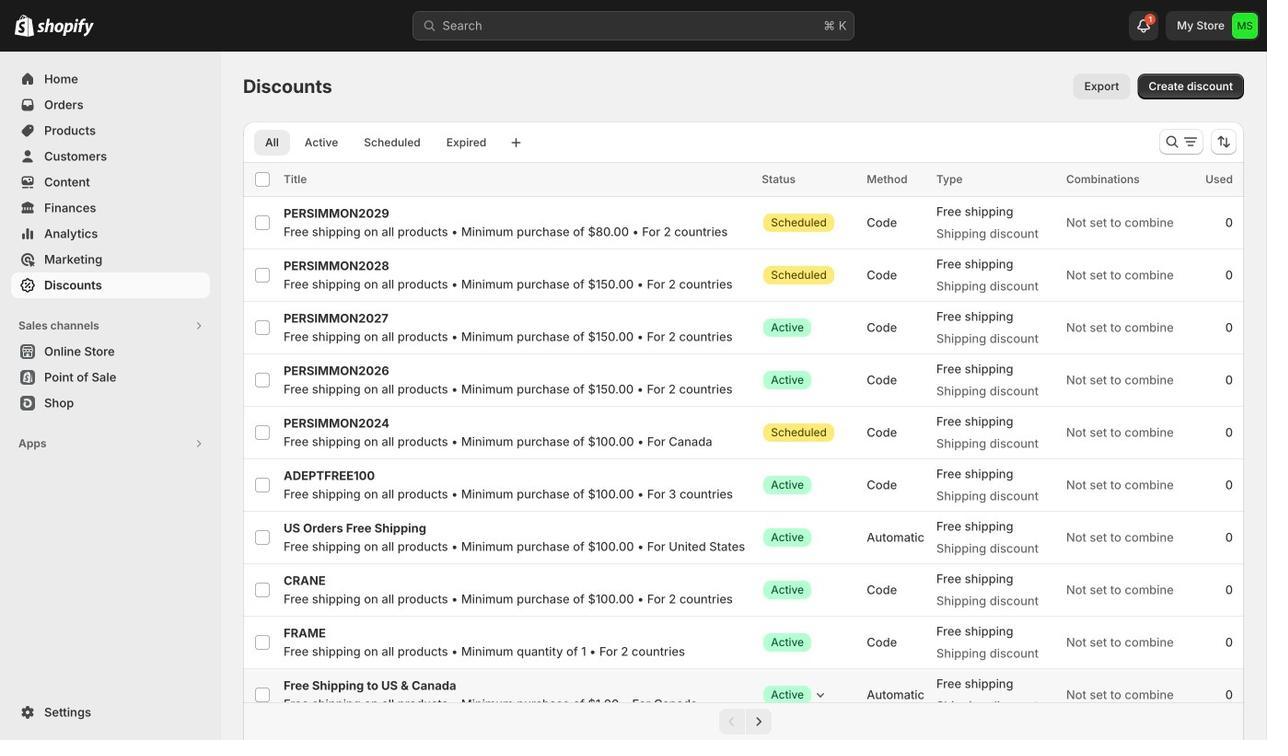 Task type: vqa. For each thing, say whether or not it's contained in the screenshot.
campaign to the right
no



Task type: describe. For each thing, give the bounding box(es) containing it.
shopify image
[[15, 15, 34, 37]]

my store image
[[1233, 13, 1259, 39]]



Task type: locate. For each thing, give the bounding box(es) containing it.
pagination element
[[243, 703, 1245, 741]]

shopify image
[[37, 18, 94, 37]]

tab list
[[251, 129, 502, 156]]



